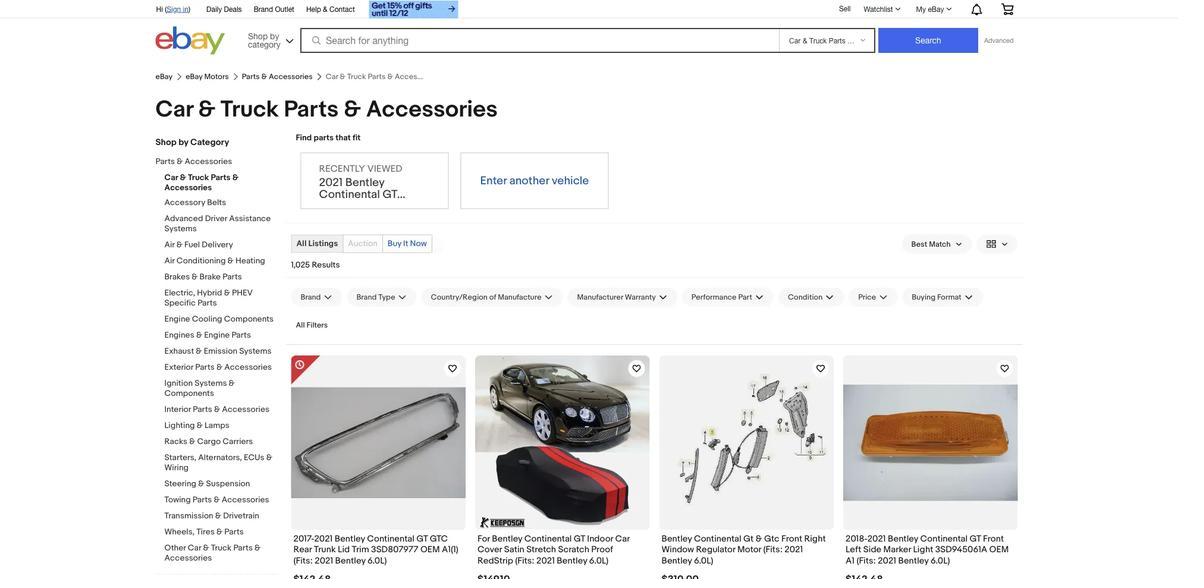 Task type: vqa. For each thing, say whether or not it's contained in the screenshot.
Brand Outlet
yes



Task type: locate. For each thing, give the bounding box(es) containing it.
ebay left motors
[[186, 72, 203, 81]]

6.0l) inside the 2017-2021 bentley continental gt gtc rear trunk lid trim 3sd807977 oem a1(1) (fits: 2021 bentley 6.0l)
[[368, 556, 387, 566]]

2021 up trunk at the bottom left
[[314, 534, 333, 545]]

1 horizontal spatial oem
[[990, 545, 1009, 556]]

bentley continental gt & gtc front right window regulator motor image
[[660, 374, 834, 512]]

2017-2021 bentley continental gt gtc rear trunk lid trim 3sd807977 oem a1(1) image
[[291, 388, 466, 499]]

2017-
[[294, 534, 314, 545]]

2 horizontal spatial brand
[[357, 293, 377, 302]]

continental up stretch
[[525, 534, 572, 545]]

front inside 2018-2021 bentley continental gt front left side marker light 3sd945061a oem a1 (fits: 2021 bentley 6.0l)
[[984, 534, 1004, 545]]

0 horizontal spatial brand
[[254, 5, 273, 13]]

parts & accessories link
[[242, 72, 313, 81], [156, 157, 269, 168]]

ebay motors
[[186, 72, 229, 81]]

parts down drivetrain at bottom
[[225, 527, 244, 538]]

a1
[[846, 556, 855, 566]]

&
[[323, 5, 328, 13], [262, 72, 267, 81], [198, 96, 216, 123], [344, 96, 361, 123], [177, 157, 183, 167], [180, 173, 186, 183], [233, 173, 239, 183], [177, 240, 183, 250], [228, 256, 234, 266], [192, 272, 198, 282], [224, 288, 230, 298], [196, 331, 202, 341], [196, 347, 202, 357], [217, 363, 223, 373], [229, 379, 235, 389], [214, 405, 220, 415], [197, 421, 203, 431], [189, 437, 195, 447], [266, 453, 272, 463], [198, 479, 204, 489], [214, 495, 220, 505], [215, 511, 221, 522], [217, 527, 223, 538], [756, 534, 763, 545], [203, 544, 209, 554], [255, 544, 261, 554]]

0 vertical spatial parts & accessories link
[[242, 72, 313, 81]]

conditioning
[[177, 256, 226, 266]]

marker
[[884, 545, 912, 556]]

indoor
[[587, 534, 614, 545]]

1 vertical spatial systems
[[239, 347, 272, 357]]

2021 right motor
[[785, 545, 803, 556]]

gt inside 2018-2021 bentley continental gt front left side marker light 3sd945061a oem a1 (fits: 2021 bentley 6.0l)
[[970, 534, 982, 545]]

& up fit
[[344, 96, 361, 123]]

by for category
[[179, 137, 188, 148]]

parts up cooling
[[198, 298, 217, 309]]

lighting
[[165, 421, 195, 431]]

1 vertical spatial air
[[165, 256, 175, 266]]

0 horizontal spatial advanced
[[165, 214, 203, 224]]

parts up phev
[[223, 272, 242, 282]]

1,025
[[291, 260, 310, 270]]

oem for front
[[990, 545, 1009, 556]]

my ebay link
[[910, 2, 958, 16]]

systems up the fuel on the left top of page
[[165, 224, 197, 234]]

car right indoor
[[616, 534, 630, 545]]

ebay left ebay motors link
[[156, 72, 173, 81]]

outlet
[[275, 5, 294, 13]]

6.0l) down the light
[[931, 556, 950, 566]]

air
[[165, 240, 175, 250], [165, 256, 175, 266]]

0 vertical spatial advanced
[[985, 37, 1014, 44]]

continental up 3sd807977
[[367, 534, 415, 545]]

1 horizontal spatial gt
[[574, 534, 585, 545]]

advanced down the accessory
[[165, 214, 203, 224]]

1 vertical spatial by
[[179, 137, 188, 148]]

0 horizontal spatial shop
[[156, 137, 177, 148]]

0 horizontal spatial oem
[[421, 545, 440, 556]]

& right the steering
[[198, 479, 204, 489]]

bentley down the light
[[899, 556, 929, 566]]

engines & engine parts link
[[165, 331, 278, 342]]

rear
[[294, 545, 312, 556]]

& up accessory belts link
[[233, 173, 239, 183]]

systems right emission
[[239, 347, 272, 357]]

systems
[[165, 224, 197, 234], [239, 347, 272, 357], [195, 379, 227, 389]]

1 horizontal spatial shop
[[248, 31, 268, 41]]

auction
[[348, 239, 378, 249]]

your shopping cart image
[[1001, 3, 1015, 15]]

now
[[410, 239, 427, 249]]

6.0l) inside for bentley continental gt indoor car cover satin stretch scratch proof redstrip (fits: 2021 bentley 6.0l)
[[590, 556, 609, 566]]

components down phev
[[224, 314, 274, 325]]

& up lamps
[[214, 405, 220, 415]]

motor
[[738, 545, 762, 556]]

2 gt from the left
[[574, 534, 585, 545]]

3 6.0l) from the left
[[694, 556, 714, 566]]

& down exterior parts & accessories link
[[229, 379, 235, 389]]

ebay motors link
[[186, 72, 229, 81]]

alternators,
[[198, 453, 242, 463]]

filters
[[307, 321, 328, 330]]

continental inside 2018-2021 bentley continental gt front left side marker light 3sd945061a oem a1 (fits: 2021 bentley 6.0l)
[[921, 534, 968, 545]]

bentley up window
[[662, 534, 692, 545]]

manufacturer
[[577, 293, 624, 302]]

1 vertical spatial advanced
[[165, 214, 203, 224]]

2018-2021 bentley continental gt front left side marker light 3sd945061a oem a1 image
[[844, 385, 1018, 501]]

components up interior
[[165, 389, 214, 399]]

all inside button
[[296, 321, 305, 330]]

parts down engine cooling components link
[[232, 331, 251, 341]]

sign
[[167, 5, 181, 13]]

& down category
[[262, 72, 267, 81]]

format
[[938, 293, 962, 302]]

gt up 3sd945061a
[[970, 534, 982, 545]]

continental up 3sd945061a
[[921, 534, 968, 545]]

gt up the scratch
[[574, 534, 585, 545]]

steering & suspension link
[[165, 479, 278, 491]]

None submit
[[879, 28, 979, 53]]

air left the fuel on the left top of page
[[165, 240, 175, 250]]

& left lamps
[[197, 421, 203, 431]]

all up 1,025
[[297, 239, 307, 249]]

oem right 3sd945061a
[[990, 545, 1009, 556]]

account navigation
[[150, 0, 1023, 20]]

1 horizontal spatial components
[[224, 314, 274, 325]]

watchlist link
[[858, 2, 907, 16]]

& right ecus
[[266, 453, 272, 463]]

truck up the accessory
[[188, 173, 209, 183]]

0 horizontal spatial ebay
[[156, 72, 173, 81]]

1,025 results
[[291, 260, 340, 270]]

oem inside the 2017-2021 bentley continental gt gtc rear trunk lid trim 3sd807977 oem a1(1) (fits: 2021 bentley 6.0l)
[[421, 545, 440, 556]]

0 horizontal spatial front
[[782, 534, 803, 545]]

(fits: down side
[[857, 556, 876, 566]]

1 horizontal spatial brand
[[301, 293, 321, 302]]

engine down engine cooling components link
[[204, 331, 230, 341]]

daily
[[207, 5, 222, 13]]

fit
[[353, 133, 361, 143]]

2 front from the left
[[984, 534, 1004, 545]]

1 horizontal spatial ebay
[[186, 72, 203, 81]]

country/region of manufacture button
[[422, 288, 563, 307]]

1 6.0l) from the left
[[368, 556, 387, 566]]

in
[[183, 5, 189, 13]]

category
[[190, 137, 229, 148]]

advanced inside shop by category banner
[[985, 37, 1014, 44]]

0 horizontal spatial engine
[[165, 314, 190, 325]]

all left filters
[[296, 321, 305, 330]]

1 gt from the left
[[417, 534, 428, 545]]

2 continental from the left
[[525, 534, 572, 545]]

1 vertical spatial all
[[296, 321, 305, 330]]

1 vertical spatial components
[[165, 389, 214, 399]]

advanced link
[[979, 29, 1020, 52]]

front inside bentley continental gt & gtc front right window regulator motor (fits: 2021 bentley 6.0l)
[[782, 534, 803, 545]]

0 horizontal spatial by
[[179, 137, 188, 148]]

continental
[[367, 534, 415, 545], [525, 534, 572, 545], [694, 534, 742, 545], [921, 534, 968, 545]]

1 vertical spatial engine
[[204, 331, 230, 341]]

air up brakes
[[165, 256, 175, 266]]

front right the gtc
[[782, 534, 803, 545]]

cover
[[478, 545, 502, 556]]

by for category
[[270, 31, 279, 41]]

redstrip
[[478, 556, 513, 566]]

best match button
[[902, 235, 973, 254]]

0 vertical spatial shop
[[248, 31, 268, 41]]

& down shop by category
[[177, 157, 183, 167]]

& inside the account navigation
[[323, 5, 328, 13]]

assistance
[[229, 214, 271, 224]]

& down 'air & fuel delivery' link
[[228, 256, 234, 266]]

parts down the exhaust & emission systems link
[[195, 363, 215, 373]]

brand for brand outlet
[[254, 5, 273, 13]]

1 vertical spatial shop
[[156, 137, 177, 148]]

0 horizontal spatial gt
[[417, 534, 428, 545]]

6.0l) down "regulator"
[[694, 556, 714, 566]]

oem down gtc
[[421, 545, 440, 556]]

by inside shop by category
[[270, 31, 279, 41]]

racks
[[165, 437, 187, 447]]

gt for a1(1)
[[417, 534, 428, 545]]

bentley up marker
[[888, 534, 919, 545]]

2021 down trunk at the bottom left
[[315, 556, 333, 566]]

country/region of manufacture
[[431, 293, 542, 302]]

brand for brand
[[301, 293, 321, 302]]

1 horizontal spatial engine
[[204, 331, 230, 341]]

1 horizontal spatial by
[[270, 31, 279, 41]]

electric,
[[165, 288, 195, 298]]

parts up transmission
[[193, 495, 212, 505]]

results
[[312, 260, 340, 270]]

(fits: down rear
[[294, 556, 313, 566]]

(fits: inside 2018-2021 bentley continental gt front left side marker light 3sd945061a oem a1 (fits: 2021 bentley 6.0l)
[[857, 556, 876, 566]]

brand left the outlet
[[254, 5, 273, 13]]

1 continental from the left
[[367, 534, 415, 545]]

ebay
[[928, 5, 945, 13], [156, 72, 173, 81], [186, 72, 203, 81]]

2 oem from the left
[[990, 545, 1009, 556]]

brand for brand type
[[357, 293, 377, 302]]

1 front from the left
[[782, 534, 803, 545]]

bentley down window
[[662, 556, 692, 566]]

1 vertical spatial truck
[[188, 173, 209, 183]]

(fits: down satin
[[515, 556, 535, 566]]

0 vertical spatial by
[[270, 31, 279, 41]]

1 air from the top
[[165, 240, 175, 250]]

0 vertical spatial components
[[224, 314, 274, 325]]

0 vertical spatial all
[[297, 239, 307, 249]]

0 horizontal spatial components
[[165, 389, 214, 399]]

other car & truck parts & accessories link
[[165, 544, 278, 565]]

ebay right my on the top right of the page
[[928, 5, 945, 13]]

3sd945061a
[[936, 545, 988, 556]]

fuel
[[184, 240, 200, 250]]

& right the help
[[323, 5, 328, 13]]

car down ebay link
[[156, 96, 193, 123]]

phev
[[232, 288, 253, 298]]

air & fuel delivery link
[[165, 240, 278, 251]]

brand inside 'dropdown button'
[[357, 293, 377, 302]]

performance
[[692, 293, 737, 302]]

gt inside the 2017-2021 bentley continental gt gtc rear trunk lid trim 3sd807977 oem a1(1) (fits: 2021 bentley 6.0l)
[[417, 534, 428, 545]]

& right gt
[[756, 534, 763, 545]]

1 horizontal spatial advanced
[[985, 37, 1014, 44]]

gt for a1
[[970, 534, 982, 545]]

transmission
[[165, 511, 213, 522]]

2021 up side
[[868, 534, 886, 545]]

parts down shop by category
[[156, 157, 175, 167]]

help & contact link
[[306, 3, 355, 16]]

6.0l) down proof
[[590, 556, 609, 566]]

4 6.0l) from the left
[[931, 556, 950, 566]]

advanced down your shopping cart image
[[985, 37, 1014, 44]]

recently viewed link
[[301, 153, 449, 209]]

belts
[[207, 198, 226, 208]]

type
[[379, 293, 395, 302]]

heating
[[236, 256, 265, 266]]

recently
[[319, 163, 365, 175]]

truck down parts & accessories
[[221, 96, 279, 123]]

parts up lamps
[[193, 405, 212, 415]]

oem inside 2018-2021 bentley continental gt front left side marker light 3sd945061a oem a1 (fits: 2021 bentley 6.0l)
[[990, 545, 1009, 556]]

systems down exterior parts & accessories link
[[195, 379, 227, 389]]

2 horizontal spatial gt
[[970, 534, 982, 545]]

bentley
[[335, 534, 365, 545], [492, 534, 523, 545], [662, 534, 692, 545], [888, 534, 919, 545], [335, 556, 366, 566], [557, 556, 588, 566], [662, 556, 692, 566], [899, 556, 929, 566]]

side
[[864, 545, 882, 556]]

continental inside for bentley continental gt indoor car cover satin stretch scratch proof redstrip (fits: 2021 bentley 6.0l)
[[525, 534, 572, 545]]

(fits: down the gtc
[[764, 545, 783, 556]]

brand inside the account navigation
[[254, 5, 273, 13]]

continental up "regulator"
[[694, 534, 742, 545]]

shop for shop by category
[[156, 137, 177, 148]]

enter
[[480, 174, 507, 188]]

ebay inside the account navigation
[[928, 5, 945, 13]]

all filters button
[[291, 316, 333, 335]]

by down brand outlet link
[[270, 31, 279, 41]]

3 gt from the left
[[970, 534, 982, 545]]

brand left type
[[357, 293, 377, 302]]

truck down wheels, tires & parts link
[[211, 544, 232, 554]]

brand button
[[291, 288, 342, 307]]

starters, alternators, ecus & wiring link
[[165, 453, 278, 475]]

deals
[[224, 5, 242, 13]]

2017-2021 bentley continental gt gtc rear trunk lid trim 3sd807977 oem a1(1) (fits: 2021 bentley 6.0l)
[[294, 534, 459, 566]]

gtc
[[765, 534, 780, 545]]

parts & accessories car & truck parts & accessories accessory belts advanced driver assistance systems air & fuel delivery air conditioning & heating brakes & brake parts electric, hybrid & phev specific parts engine cooling components engines & engine parts exhaust & emission systems exterior parts & accessories ignition systems & components interior parts & accessories lighting & lamps racks & cargo carriers starters, alternators, ecus & wiring steering & suspension towing parts & accessories transmission & drivetrain wheels, tires & parts other car & truck parts & accessories
[[156, 157, 274, 564]]

2018-2021 bentley continental gt front left side marker light 3sd945061a oem a1 (fits: 2021 bentley 6.0l) link
[[846, 534, 1016, 569]]

brand outlet link
[[254, 3, 294, 16]]

brand inside dropdown button
[[301, 293, 321, 302]]

by left category
[[179, 137, 188, 148]]

all for all filters
[[296, 321, 305, 330]]

car right the other
[[188, 544, 201, 554]]

enter another vehicle button
[[461, 153, 609, 209]]

2 6.0l) from the left
[[590, 556, 609, 566]]

& right exhaust
[[196, 347, 202, 357]]

advanced
[[985, 37, 1014, 44], [165, 214, 203, 224]]

2 horizontal spatial ebay
[[928, 5, 945, 13]]

& down ebay motors
[[198, 96, 216, 123]]

engine
[[165, 314, 190, 325], [204, 331, 230, 341]]

shop inside shop by category
[[248, 31, 268, 41]]

category
[[248, 39, 281, 49]]

0 vertical spatial engine
[[165, 314, 190, 325]]

all
[[297, 239, 307, 249], [296, 321, 305, 330]]

1 horizontal spatial front
[[984, 534, 1004, 545]]

4 continental from the left
[[921, 534, 968, 545]]

shop down brand outlet link
[[248, 31, 268, 41]]

2018-
[[846, 534, 868, 545]]

shop left category
[[156, 137, 177, 148]]

engine up engines
[[165, 314, 190, 325]]

front up 3sd945061a
[[984, 534, 1004, 545]]

6.0l) inside 2018-2021 bentley continental gt front left side marker light 3sd945061a oem a1 (fits: 2021 bentley 6.0l)
[[931, 556, 950, 566]]

3 continental from the left
[[694, 534, 742, 545]]

bentley up satin
[[492, 534, 523, 545]]

6.0l) down trim
[[368, 556, 387, 566]]

2021 down stretch
[[537, 556, 555, 566]]

1 oem from the left
[[421, 545, 440, 556]]

car inside for bentley continental gt indoor car cover satin stretch scratch proof redstrip (fits: 2021 bentley 6.0l)
[[616, 534, 630, 545]]

brand up all filters button in the bottom of the page
[[301, 293, 321, 302]]

ebay for ebay motors
[[186, 72, 203, 81]]

country/region
[[431, 293, 488, 302]]

& down cooling
[[196, 331, 202, 341]]

0 vertical spatial air
[[165, 240, 175, 250]]



Task type: describe. For each thing, give the bounding box(es) containing it.
bentley continental gt & gtc front right window regulator motor (fits: 2021 bentley 6.0l)
[[662, 534, 826, 566]]

my ebay
[[917, 5, 945, 13]]

wheels,
[[165, 527, 195, 538]]

& inside bentley continental gt & gtc front right window regulator motor (fits: 2021 bentley 6.0l)
[[756, 534, 763, 545]]

accessory
[[165, 198, 205, 208]]

ecus
[[244, 453, 265, 463]]

for bentley continental gt indoor car cover satin stretch scratch proof redstrip (fits: 2021 bentley 6.0l)
[[478, 534, 630, 566]]

stretch
[[527, 545, 556, 556]]

2 air from the top
[[165, 256, 175, 266]]

towing
[[165, 495, 191, 505]]

& right tires
[[217, 527, 223, 538]]

oem for gtc
[[421, 545, 440, 556]]

exhaust & emission systems link
[[165, 347, 278, 358]]

another
[[510, 174, 549, 188]]

2021 inside bentley continental gt & gtc front right window regulator motor (fits: 2021 bentley 6.0l)
[[785, 545, 803, 556]]

car up the accessory
[[165, 173, 178, 183]]

ebay for ebay
[[156, 72, 173, 81]]

ebay link
[[156, 72, 173, 81]]

front for oem
[[984, 534, 1004, 545]]

satin
[[504, 545, 525, 556]]

motors
[[204, 72, 229, 81]]

(fits: inside for bentley continental gt indoor car cover satin stretch scratch proof redstrip (fits: 2021 bentley 6.0l)
[[515, 556, 535, 566]]

interior
[[165, 405, 191, 415]]

3sd807977
[[371, 545, 419, 556]]

manufacturer warranty button
[[568, 288, 678, 307]]

brakes & brake parts link
[[165, 272, 278, 284]]

shop by category banner
[[150, 0, 1023, 58]]

continental inside bentley continental gt & gtc front right window regulator motor (fits: 2021 bentley 6.0l)
[[694, 534, 742, 545]]

price button
[[849, 288, 898, 307]]

specific
[[165, 298, 196, 309]]

daily deals
[[207, 5, 242, 13]]

suspension
[[206, 479, 250, 489]]

hi ( sign in )
[[156, 5, 190, 13]]

exterior parts & accessories link
[[165, 363, 278, 374]]

Search for anything text field
[[302, 29, 777, 52]]

& down the exhaust & emission systems link
[[217, 363, 223, 373]]

steering
[[165, 479, 196, 489]]

price
[[859, 293, 877, 302]]

shop by category
[[248, 31, 281, 49]]

2017-2021 bentley continental gt gtc rear trunk lid trim 3sd807977 oem a1(1) (fits: 2021 bentley 6.0l) link
[[294, 534, 464, 569]]

a1(1)
[[442, 545, 459, 556]]

for bentley continental gt indoor car cover satin stretch scratch proof redstrip image
[[475, 356, 650, 530]]

shop for shop by category
[[248, 31, 268, 41]]

lid
[[338, 545, 350, 556]]

racks & cargo carriers link
[[165, 437, 278, 448]]

trunk
[[314, 545, 336, 556]]

2021 inside for bentley continental gt indoor car cover satin stretch scratch proof redstrip (fits: 2021 bentley 6.0l)
[[537, 556, 555, 566]]

brand type button
[[347, 288, 417, 307]]

parts
[[314, 133, 334, 143]]

that
[[336, 133, 351, 143]]

none submit inside shop by category banner
[[879, 28, 979, 53]]

exterior
[[165, 363, 193, 373]]

& up the accessory
[[180, 173, 186, 183]]

advanced inside parts & accessories car & truck parts & accessories accessory belts advanced driver assistance systems air & fuel delivery air conditioning & heating brakes & brake parts electric, hybrid & phev specific parts engine cooling components engines & engine parts exhaust & emission systems exterior parts & accessories ignition systems & components interior parts & accessories lighting & lamps racks & cargo carriers starters, alternators, ecus & wiring steering & suspension towing parts & accessories transmission & drivetrain wheels, tires & parts other car & truck parts & accessories
[[165, 214, 203, 224]]

driver
[[205, 214, 227, 224]]

buying format button
[[903, 288, 983, 307]]

2021 down marker
[[878, 556, 897, 566]]

bentley continental gt & gtc front right window regulator motor (fits: 2021 bentley 6.0l) link
[[662, 534, 832, 569]]

sell link
[[834, 4, 857, 13]]

all for all listings
[[297, 239, 307, 249]]

viewed
[[368, 163, 403, 175]]

6.0l) inside bentley continental gt & gtc front right window regulator motor (fits: 2021 bentley 6.0l)
[[694, 556, 714, 566]]

& right racks
[[189, 437, 195, 447]]

all listings link
[[292, 235, 343, 253]]

manufacture
[[498, 293, 542, 302]]

& left the fuel on the left top of page
[[177, 240, 183, 250]]

sign in link
[[167, 5, 189, 13]]

& down towing parts & accessories 'link'
[[215, 511, 221, 522]]

bentley down the scratch
[[557, 556, 588, 566]]

cooling
[[192, 314, 222, 325]]

drivetrain
[[223, 511, 259, 522]]

2 vertical spatial systems
[[195, 379, 227, 389]]

engines
[[165, 331, 194, 341]]

get an extra 15% off image
[[369, 1, 459, 18]]

lamps
[[205, 421, 230, 431]]

enter another vehicle main content
[[286, 133, 1023, 580]]

engine cooling components link
[[165, 314, 278, 326]]

continental inside the 2017-2021 bentley continental gt gtc rear trunk lid trim 3sd807977 oem a1(1) (fits: 2021 bentley 6.0l)
[[367, 534, 415, 545]]

carriers
[[223, 437, 253, 447]]

trim
[[352, 545, 369, 556]]

parts up belts
[[211, 173, 231, 183]]

buying format
[[912, 293, 962, 302]]

other
[[165, 544, 186, 554]]

regulator
[[696, 545, 736, 556]]

recently viewed
[[319, 163, 403, 175]]

ignition systems & components link
[[165, 379, 278, 400]]

bentley up lid
[[335, 534, 365, 545]]

(fits: inside bentley continental gt & gtc front right window regulator motor (fits: 2021 bentley 6.0l)
[[764, 545, 783, 556]]

advanced driver assistance systems link
[[165, 214, 278, 235]]

0 vertical spatial systems
[[165, 224, 197, 234]]

help & contact
[[306, 5, 355, 13]]

contact
[[330, 5, 355, 13]]

RECENTLY VIEWED text field
[[319, 163, 430, 201]]

enter another vehicle
[[480, 174, 589, 188]]

brand type
[[357, 293, 395, 302]]

brakes
[[165, 272, 190, 282]]

2 vertical spatial truck
[[211, 544, 232, 554]]

& down tires
[[203, 544, 209, 554]]

starters,
[[165, 453, 197, 463]]

0 vertical spatial truck
[[221, 96, 279, 123]]

brand outlet
[[254, 5, 294, 13]]

& left phev
[[224, 288, 230, 298]]

best
[[912, 240, 928, 249]]

parts right motors
[[242, 72, 260, 81]]

front for 2021
[[782, 534, 803, 545]]

1 vertical spatial parts & accessories link
[[156, 157, 269, 168]]

parts down wheels, tires & parts link
[[234, 544, 253, 554]]

gt inside for bentley continental gt indoor car cover satin stretch scratch proof redstrip (fits: 2021 bentley 6.0l)
[[574, 534, 585, 545]]

gtc
[[430, 534, 448, 545]]

2018-2021 bentley continental gt front left side marker light 3sd945061a oem a1 (fits: 2021 bentley 6.0l)
[[846, 534, 1009, 566]]

view: gallery view image
[[987, 238, 1009, 250]]

parts up find
[[284, 96, 339, 123]]

right
[[805, 534, 826, 545]]

parts & accessories
[[242, 72, 313, 81]]

& down steering & suspension link
[[214, 495, 220, 505]]

my
[[917, 5, 926, 13]]

for
[[478, 534, 490, 545]]

& left brake
[[192, 272, 198, 282]]

bentley down lid
[[335, 556, 366, 566]]

(
[[165, 5, 167, 13]]

left
[[846, 545, 862, 556]]

(fits: inside the 2017-2021 bentley continental gt gtc rear trunk lid trim 3sd807977 oem a1(1) (fits: 2021 bentley 6.0l)
[[294, 556, 313, 566]]

& down drivetrain at bottom
[[255, 544, 261, 554]]

window
[[662, 545, 694, 556]]

warranty
[[625, 293, 656, 302]]



